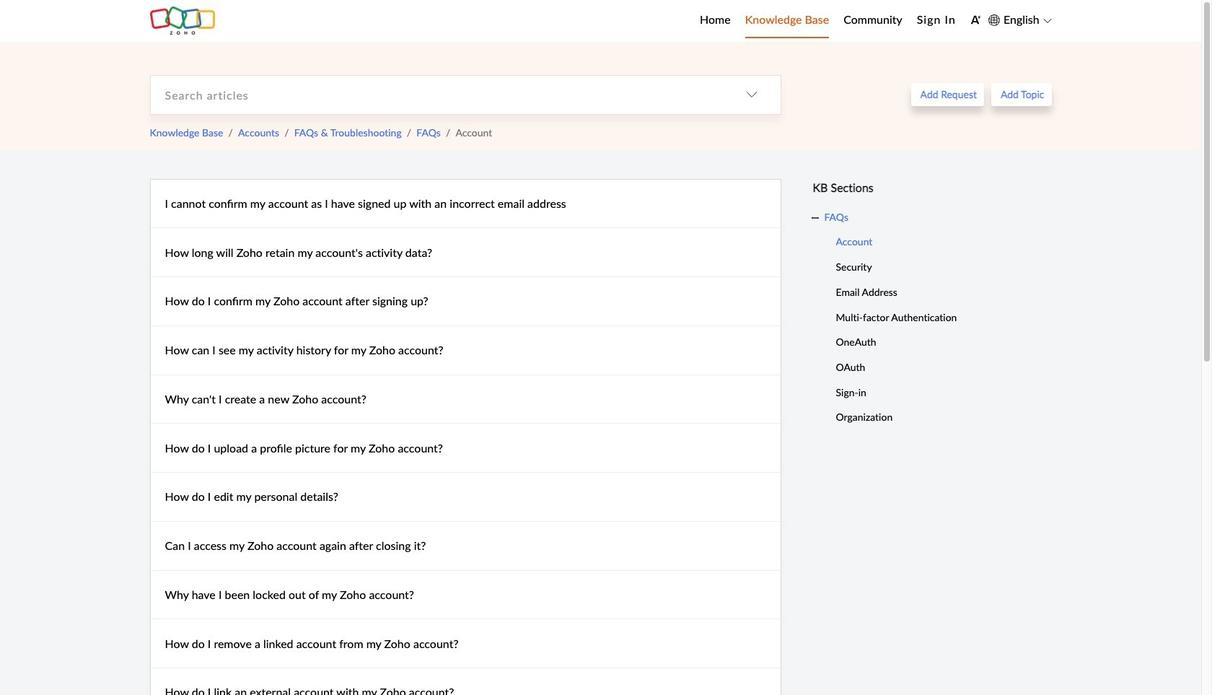 Task type: locate. For each thing, give the bounding box(es) containing it.
choose languages element
[[989, 11, 1052, 29]]

Search articles field
[[150, 76, 723, 114]]

user preference image
[[971, 14, 981, 25]]



Task type: describe. For each thing, give the bounding box(es) containing it.
choose category element
[[723, 76, 781, 114]]

user preference element
[[971, 10, 981, 32]]

choose category image
[[746, 89, 758, 100]]



Task type: vqa. For each thing, say whether or not it's contained in the screenshot.
User Preference element
yes



